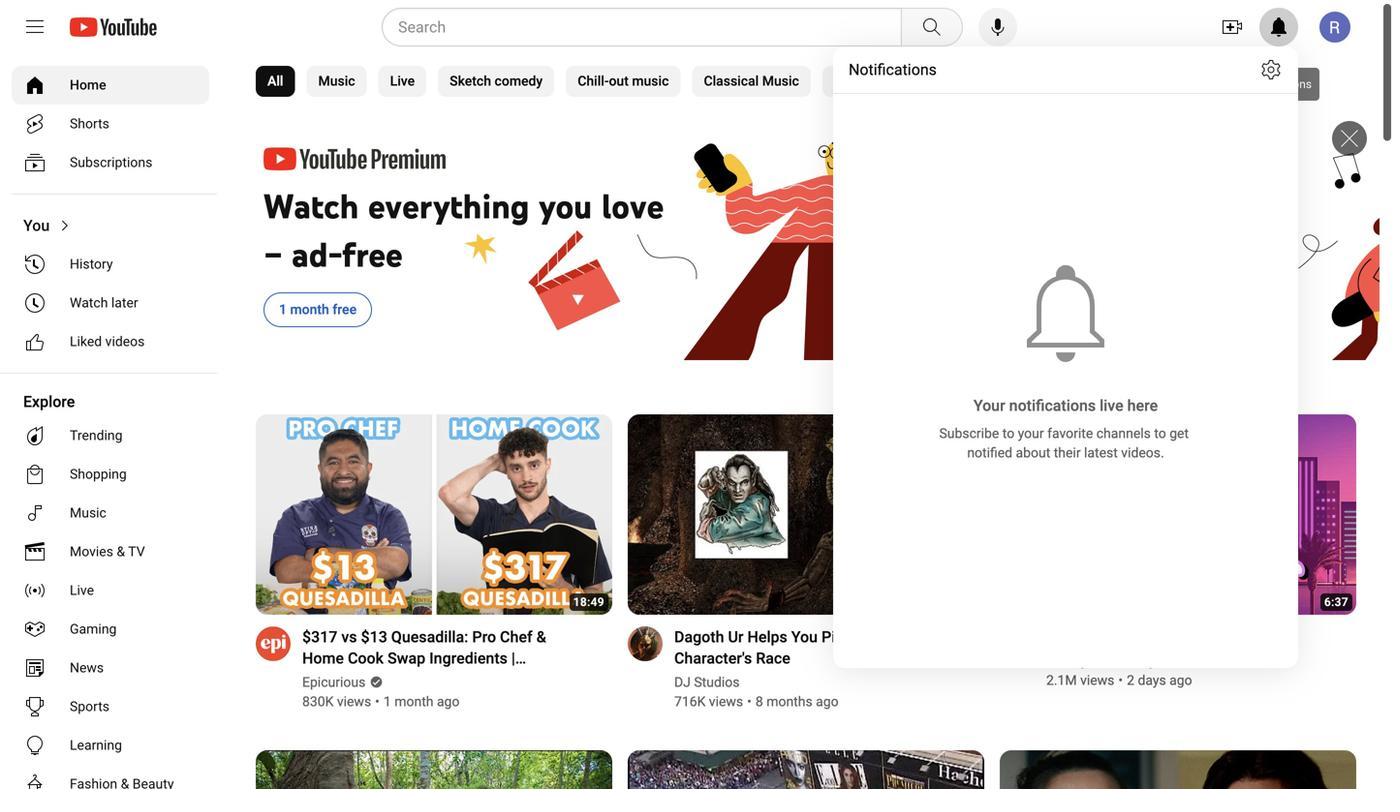 Task type: locate. For each thing, give the bounding box(es) containing it.
your up subscribe
[[974, 397, 1006, 415]]

& left tv
[[117, 544, 125, 560]]

your inside dagoth ur helps you pick your character's race
[[856, 628, 888, 647]]

& right chef
[[537, 628, 546, 647]]

1 to from the left
[[1003, 426, 1015, 442]]

1 horizontal spatial your
[[974, 397, 1006, 415]]

dj studios
[[675, 675, 740, 691]]

& inside the $317 vs $13 quesadilla: pro chef & home cook swap ingredients | epicurious
[[537, 628, 546, 647]]

1 month ago
[[384, 694, 460, 710]]

music
[[318, 73, 355, 89], [762, 73, 799, 89], [70, 505, 107, 521]]

notifications
[[1010, 397, 1096, 415]]

live left the sketch
[[390, 73, 415, 89]]

month down swap
[[395, 694, 434, 710]]

home down $317
[[302, 650, 344, 668]]

None search field
[[347, 8, 967, 47]]

free down the ad-
[[333, 302, 357, 318]]

chill-
[[578, 73, 609, 89]]

views down studios
[[709, 694, 744, 710]]

6:37 link
[[1000, 415, 1357, 618]]

music right classical
[[762, 73, 799, 89]]

views down epicurious link
[[337, 694, 371, 710]]

1 epicurious from the top
[[302, 671, 375, 690]]

videos.
[[1122, 445, 1165, 461]]

1 horizontal spatial 1
[[384, 694, 391, 710]]

0 vertical spatial month
[[290, 302, 329, 318]]

love
[[602, 186, 664, 227]]

month inside 1 month free link
[[290, 302, 329, 318]]

views for dagoth ur helps you pick your character's race
[[709, 694, 744, 710]]

music right 'all'
[[318, 73, 355, 89]]

epicurious inside the $317 vs $13 quesadilla: pro chef & home cook swap ingredients | epicurious
[[302, 671, 375, 690]]

1 vertical spatial &
[[537, 628, 546, 647]]

2 horizontal spatial views
[[1081, 673, 1115, 689]]

movies
[[70, 544, 113, 560]]

month for free
[[290, 302, 329, 318]]

to left your
[[1003, 426, 1015, 442]]

0 horizontal spatial views
[[337, 694, 371, 710]]

you link
[[12, 206, 209, 245], [12, 206, 209, 245]]

1 horizontal spatial music
[[318, 73, 355, 89]]

0 horizontal spatial home
[[70, 77, 106, 93]]

|
[[512, 650, 515, 668]]

your
[[974, 397, 1006, 415], [856, 628, 888, 647]]

0 vertical spatial live
[[390, 73, 415, 89]]

history link
[[12, 245, 209, 284], [12, 245, 209, 284]]

1 vertical spatial 1
[[384, 694, 391, 710]]

to
[[1003, 426, 1015, 442], [1155, 426, 1167, 442]]

2 horizontal spatial music
[[762, 73, 799, 89]]

0 horizontal spatial month
[[290, 302, 329, 318]]

2 days ago
[[1127, 673, 1193, 689]]

1 down swap
[[384, 694, 391, 710]]

$317 vs $13 quesadilla: pro chef & home cook swap ingredients | epicurious link
[[302, 627, 589, 690]]

epicurious
[[302, 671, 375, 690], [302, 675, 366, 691]]

1 vertical spatial your
[[856, 628, 888, 647]]

2
[[1127, 673, 1135, 689]]

1 vertical spatial live
[[70, 583, 94, 599]]

1 horizontal spatial month
[[395, 694, 434, 710]]

1 horizontal spatial watch
[[264, 186, 359, 227]]

watch for watch later
[[70, 295, 108, 311]]

ago for $317 vs $13 quesadilla: pro chef & home cook swap ingredients | epicurious
[[437, 694, 460, 710]]

tv
[[128, 544, 145, 560]]

tab
[[1059, 66, 1151, 97]]

watch later link
[[12, 284, 209, 323], [12, 284, 209, 323]]

1 for 1 month free
[[279, 302, 287, 318]]

ago right days
[[1170, 673, 1193, 689]]

dj studios link
[[675, 674, 741, 693]]

18:49
[[574, 596, 605, 610]]

$317 vs $13 quesadilla: pro chef & home cook swap ingredients | epicurious
[[302, 628, 546, 690]]

1 horizontal spatial you
[[792, 628, 818, 647]]

live down movies
[[70, 583, 94, 599]]

1 vertical spatial watch
[[70, 295, 108, 311]]

live
[[390, 73, 415, 89], [70, 583, 94, 599]]

tab list
[[256, 54, 1151, 109]]

free
[[343, 234, 403, 276], [333, 302, 357, 318]]

news link
[[12, 649, 209, 688], [12, 649, 209, 688]]

views
[[1081, 673, 1115, 689], [337, 694, 371, 710], [709, 694, 744, 710]]

liked videos link
[[12, 323, 209, 362], [12, 323, 209, 362]]

1 month free
[[279, 302, 357, 318]]

to left get
[[1155, 426, 1167, 442]]

shorts link
[[12, 105, 209, 143], [12, 105, 209, 143]]

watch inside watch everything you love – ad-free
[[264, 186, 359, 227]]

0 vertical spatial free
[[343, 234, 403, 276]]

dramedy
[[834, 73, 888, 89]]

0 horizontal spatial ago
[[437, 694, 460, 710]]

0 vertical spatial you
[[23, 217, 50, 235]]

0 horizontal spatial to
[[1003, 426, 1015, 442]]

free up 1 month free text box
[[343, 234, 403, 276]]

home link
[[12, 66, 209, 105], [12, 66, 209, 105]]

6 minutes, 37 seconds element
[[1325, 596, 1349, 610]]

$13
[[361, 628, 387, 647]]

your right pick
[[856, 628, 888, 647]]

subscribe
[[940, 426, 1000, 442]]

watch left later
[[70, 295, 108, 311]]

you
[[539, 186, 592, 227]]

716k
[[675, 694, 706, 710]]

live link
[[12, 572, 209, 611], [12, 572, 209, 611]]

0 vertical spatial 1
[[279, 302, 287, 318]]

views for $317 vs $13 quesadilla: pro chef & home cook swap ingredients | epicurious
[[337, 694, 371, 710]]

watch up the ad-
[[264, 186, 359, 227]]

0 horizontal spatial your
[[856, 628, 888, 647]]

you inside dagoth ur helps you pick your character's race
[[792, 628, 818, 647]]

0 horizontal spatial &
[[117, 544, 125, 560]]

ago down $317 vs $13 quesadilla: pro chef & home cook swap ingredients | epicurious link
[[437, 694, 460, 710]]

tooltip
[[1231, 60, 1328, 109]]

watch
[[264, 186, 359, 227], [70, 295, 108, 311]]

classical music
[[704, 73, 799, 89]]

subscriptions link
[[12, 143, 209, 182], [12, 143, 209, 182]]

news
[[70, 660, 104, 676]]

watch everything you love – ad-free
[[264, 186, 664, 276]]

$317 vs $13 quesadilla: pro chef & home cook swap ingredients | epicurious by epicurious 830,843 views 1 month ago 18 minutes element
[[302, 627, 589, 690]]

watch for watch everything you love – ad-free
[[264, 186, 359, 227]]

shopping
[[70, 467, 127, 483]]

shopping link
[[12, 456, 209, 494], [12, 456, 209, 494]]

1 for 1 month ago
[[384, 694, 391, 710]]

8 months ago
[[756, 694, 839, 710]]

month down the ad-
[[290, 302, 329, 318]]

0 horizontal spatial you
[[23, 217, 50, 235]]

epicurious link
[[302, 674, 367, 693]]

0 horizontal spatial 1
[[279, 302, 287, 318]]

dj studios image
[[628, 627, 663, 662]]

views down the videogamedunkey link
[[1081, 673, 1115, 689]]

character's
[[675, 650, 752, 668]]

trending link
[[12, 417, 209, 456], [12, 417, 209, 456]]

0 vertical spatial watch
[[264, 186, 359, 227]]

movies & tv link
[[12, 533, 209, 572], [12, 533, 209, 572]]

here
[[1128, 397, 1158, 415]]

&
[[117, 544, 125, 560], [537, 628, 546, 647]]

2 horizontal spatial ago
[[1170, 673, 1193, 689]]

gaming link
[[12, 611, 209, 649], [12, 611, 209, 649]]

videogamedunkey
[[1047, 654, 1156, 670]]

1 vertical spatial home
[[302, 650, 344, 668]]

learning link
[[12, 727, 209, 766], [12, 727, 209, 766]]

ago right months
[[816, 694, 839, 710]]

1 horizontal spatial &
[[537, 628, 546, 647]]

studios
[[694, 675, 740, 691]]

1 down –
[[279, 302, 287, 318]]

830k
[[302, 694, 334, 710]]

explore
[[23, 393, 75, 411]]

1 inside 1 month free link
[[279, 302, 287, 318]]

1 horizontal spatial ago
[[816, 694, 839, 710]]

0 vertical spatial &
[[117, 544, 125, 560]]

1 horizontal spatial live
[[390, 73, 415, 89]]

1 vertical spatial you
[[792, 628, 818, 647]]

home inside the $317 vs $13 quesadilla: pro chef & home cook swap ingredients | epicurious
[[302, 650, 344, 668]]

music link
[[12, 494, 209, 533], [12, 494, 209, 533]]

830k views
[[302, 694, 371, 710]]

1 horizontal spatial views
[[709, 694, 744, 710]]

Search text field
[[398, 15, 897, 40]]

1 horizontal spatial to
[[1155, 426, 1167, 442]]

$317
[[302, 628, 338, 647]]

music up movies
[[70, 505, 107, 521]]

0 horizontal spatial watch
[[70, 295, 108, 311]]

1 vertical spatial month
[[395, 694, 434, 710]]

everything
[[368, 186, 530, 227]]

home up shorts
[[70, 77, 106, 93]]

ago
[[1170, 673, 1193, 689], [437, 694, 460, 710], [816, 694, 839, 710]]

1 horizontal spatial home
[[302, 650, 344, 668]]

18:49 link
[[256, 415, 613, 618]]

subscribe to your favorite channels to get notified about their latest videos.
[[940, 426, 1193, 461]]

quesadilla:
[[391, 628, 469, 647]]

ago for dagoth ur helps you pick your character's race
[[816, 694, 839, 710]]

uploaded
[[979, 73, 1035, 89]]

race
[[756, 650, 791, 668]]



Task type: vqa. For each thing, say whether or not it's contained in the screenshot.
Classical
yes



Task type: describe. For each thing, give the bounding box(es) containing it.
0 vertical spatial your
[[974, 397, 1006, 415]]

0 vertical spatial home
[[70, 77, 106, 93]]

channels
[[1097, 426, 1151, 442]]

videos
[[105, 334, 145, 350]]

liked videos
[[70, 334, 145, 350]]

videogamedunkey link
[[1047, 652, 1157, 672]]

dagoth ur helps you pick your character's race link
[[675, 627, 961, 670]]

cook
[[348, 650, 384, 668]]

watch later
[[70, 295, 138, 311]]

your notifications live here
[[974, 397, 1158, 415]]

–
[[264, 234, 282, 276]]

avatar image image
[[1320, 12, 1351, 43]]

comedy
[[495, 73, 543, 89]]

free inside watch everything you love – ad-free
[[343, 234, 403, 276]]

pro
[[472, 628, 496, 647]]

trending
[[70, 428, 123, 444]]

sports
[[70, 699, 110, 715]]

music
[[632, 73, 669, 89]]

2.1m views
[[1047, 673, 1115, 689]]

sketch comedy
[[450, 73, 543, 89]]

chef
[[500, 628, 533, 647]]

latest
[[1085, 445, 1118, 461]]

18 minutes, 49 seconds element
[[574, 596, 605, 610]]

716k views
[[675, 694, 744, 710]]

all
[[267, 73, 283, 89]]

out
[[609, 73, 629, 89]]

notified
[[968, 445, 1013, 461]]

classical
[[704, 73, 759, 89]]

6:37
[[1325, 596, 1349, 610]]

gaming
[[70, 622, 117, 638]]

liked
[[70, 334, 102, 350]]

1 vertical spatial free
[[333, 302, 357, 318]]

dagoth ur helps you pick your character's race
[[675, 628, 888, 668]]

chill-out music
[[578, 73, 669, 89]]

dj
[[675, 675, 691, 691]]

history
[[70, 256, 113, 272]]

pick
[[822, 628, 852, 647]]

learning
[[70, 738, 122, 754]]

epicurious image
[[256, 627, 291, 662]]

tab list containing all
[[256, 54, 1151, 109]]

ur
[[728, 628, 744, 647]]

get
[[1170, 426, 1189, 442]]

dagoth ur helps you pick your character's race by dj studios 716,799 views 8 months ago 5 minutes, 33 seconds element
[[675, 627, 961, 670]]

ingredients
[[430, 650, 508, 668]]

8
[[756, 694, 763, 710]]

your
[[1018, 426, 1044, 442]]

helps
[[748, 628, 788, 647]]

tab inside tab list
[[1059, 66, 1151, 97]]

1 month free link
[[264, 293, 372, 328]]

1 month free text field
[[279, 302, 357, 318]]

dagoth
[[675, 628, 724, 647]]

recently uploaded
[[923, 73, 1035, 89]]

month for ago
[[395, 694, 434, 710]]

vs
[[341, 628, 357, 647]]

0 horizontal spatial live
[[70, 583, 94, 599]]

2 to from the left
[[1155, 426, 1167, 442]]

recently
[[923, 73, 976, 89]]

movies & tv
[[70, 544, 145, 560]]

their
[[1054, 445, 1081, 461]]

later
[[111, 295, 138, 311]]

0 horizontal spatial music
[[70, 505, 107, 521]]

months
[[767, 694, 813, 710]]

about
[[1016, 445, 1051, 461]]

subscriptions
[[70, 155, 152, 171]]

2 epicurious from the top
[[302, 675, 366, 691]]

favorite
[[1048, 426, 1093, 442]]

2.1m
[[1047, 673, 1077, 689]]

days
[[1138, 673, 1167, 689]]

live
[[1100, 397, 1124, 415]]

notifications
[[849, 61, 937, 79]]

sketch
[[450, 73, 491, 89]]

ad-
[[292, 234, 343, 276]]

swap
[[388, 650, 426, 668]]

shorts
[[70, 116, 109, 132]]



